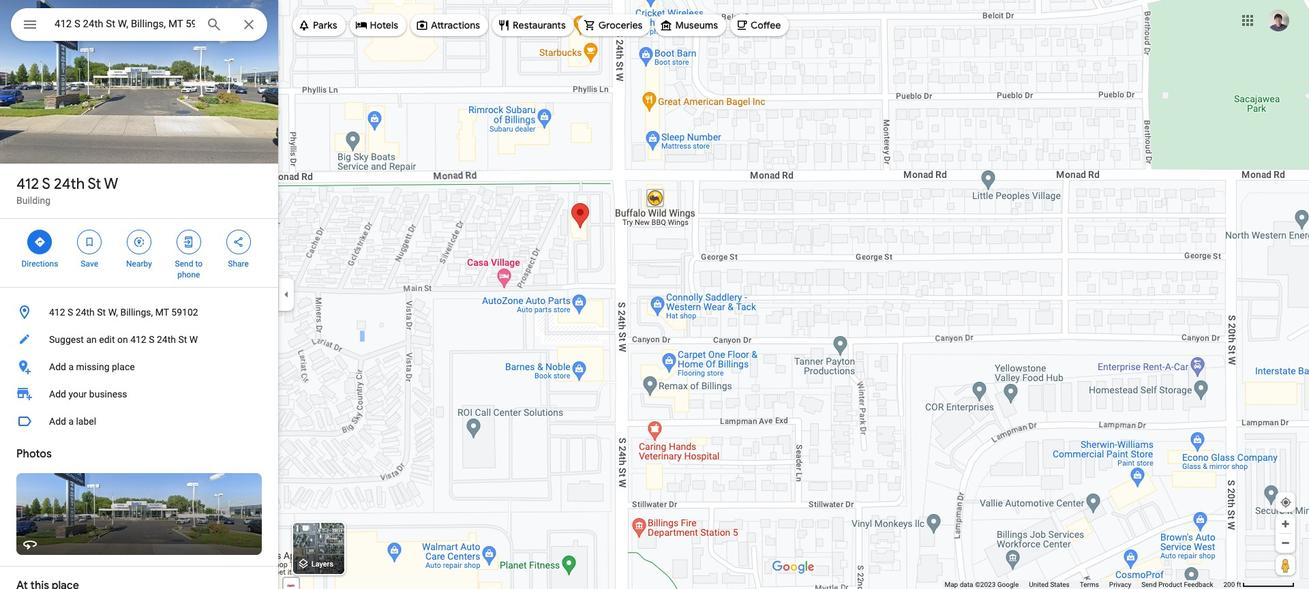 Task type: describe. For each thing, give the bounding box(es) containing it.
412 for w,
[[49, 307, 65, 318]]

nearby
[[126, 259, 152, 269]]

st for w
[[88, 175, 101, 194]]

mt
[[155, 307, 169, 318]]

an
[[86, 334, 97, 345]]

terms button
[[1080, 580, 1099, 589]]

privacy
[[1110, 581, 1132, 589]]

add a missing place button
[[0, 353, 278, 381]]

parks
[[313, 19, 337, 31]]

united states button
[[1029, 580, 1070, 589]]

suggest an edit on 412 s 24th st w
[[49, 334, 198, 345]]

a for label
[[68, 416, 74, 427]]

share
[[228, 259, 249, 269]]

to
[[195, 259, 203, 269]]

©2023
[[975, 581, 996, 589]]

412 S 24th St W, Billings, MT 59102 field
[[11, 8, 267, 41]]

add a label button
[[0, 408, 278, 435]]

send product feedback
[[1142, 581, 1214, 589]]

data
[[960, 581, 974, 589]]

412 inside button
[[130, 334, 146, 345]]

save
[[81, 259, 98, 269]]

google
[[998, 581, 1019, 589]]

412 s 24th st w main content
[[0, 0, 278, 589]]

attractions
[[431, 19, 480, 31]]

w inside button
[[189, 334, 198, 345]]

send for send product feedback
[[1142, 581, 1157, 589]]

st for w,
[[97, 307, 106, 318]]

24th for w
[[54, 175, 85, 194]]

your
[[68, 389, 87, 400]]

add for add your business
[[49, 389, 66, 400]]

coffee button
[[730, 9, 789, 42]]

200
[[1224, 581, 1235, 589]]

hotels button
[[350, 9, 406, 42]]

feedback
[[1184, 581, 1214, 589]]

24th inside 'suggest an edit on 412 s 24th st w' button
[[157, 334, 176, 345]]

412 s 24th st w, billings, mt 59102
[[49, 307, 198, 318]]

59102
[[171, 307, 198, 318]]

united
[[1029, 581, 1049, 589]]

google account: nolan park  
(nolan.park@adept.ai) image
[[1268, 9, 1290, 31]]

24th for w,
[[76, 307, 95, 318]]

collapse side panel image
[[279, 287, 294, 302]]

show your location image
[[1280, 497, 1292, 509]]

show street view coverage image
[[1276, 555, 1296, 576]]

hotels
[[370, 19, 398, 31]]

terms
[[1080, 581, 1099, 589]]

412 s 24th st w, billings, mt 59102 button
[[0, 299, 278, 326]]

200 ft
[[1224, 581, 1242, 589]]

add your business
[[49, 389, 127, 400]]


[[34, 235, 46, 250]]


[[183, 235, 195, 250]]

suggest an edit on 412 s 24th st w button
[[0, 326, 278, 353]]

photos
[[16, 447, 52, 461]]

send to phone
[[175, 259, 203, 280]]

412 for w
[[16, 175, 39, 194]]

st inside button
[[178, 334, 187, 345]]



Task type: vqa. For each thing, say whether or not it's contained in the screenshot.
Zoom in image
yes



Task type: locate. For each thing, give the bounding box(es) containing it.
a left the missing
[[68, 361, 74, 372]]

send left "product"
[[1142, 581, 1157, 589]]

building
[[16, 195, 51, 206]]

1 vertical spatial add
[[49, 389, 66, 400]]

st left w,
[[97, 307, 106, 318]]

a left label
[[68, 416, 74, 427]]


[[232, 235, 245, 250]]

412 right the on
[[130, 334, 146, 345]]

200 ft button
[[1224, 581, 1295, 589]]

place
[[112, 361, 135, 372]]

on
[[117, 334, 128, 345]]

s for w
[[42, 175, 50, 194]]

24th left w,
[[76, 307, 95, 318]]

1 vertical spatial s
[[68, 307, 73, 318]]

edit
[[99, 334, 115, 345]]

zoom out image
[[1281, 538, 1291, 548]]

groceries button
[[578, 9, 651, 42]]

layers
[[311, 560, 333, 569]]

add left label
[[49, 416, 66, 427]]

product
[[1159, 581, 1183, 589]]

a for missing
[[68, 361, 74, 372]]

s
[[42, 175, 50, 194], [68, 307, 73, 318], [149, 334, 154, 345]]

2 vertical spatial 412
[[130, 334, 146, 345]]

0 vertical spatial st
[[88, 175, 101, 194]]

w inside '412 s 24th st w building'
[[104, 175, 118, 194]]

1 vertical spatial 24th
[[76, 307, 95, 318]]

0 horizontal spatial s
[[42, 175, 50, 194]]

 button
[[11, 8, 49, 44]]

ft
[[1237, 581, 1242, 589]]

s inside button
[[149, 334, 154, 345]]

0 vertical spatial w
[[104, 175, 118, 194]]

412 inside button
[[49, 307, 65, 318]]

1 vertical spatial send
[[1142, 581, 1157, 589]]

attractions button
[[411, 9, 488, 42]]

412 up building
[[16, 175, 39, 194]]

add inside add your business link
[[49, 389, 66, 400]]

0 vertical spatial 412
[[16, 175, 39, 194]]

st down 59102 at the left bottom
[[178, 334, 187, 345]]

 search field
[[11, 8, 267, 44]]

0 horizontal spatial send
[[175, 259, 193, 269]]

footer inside google maps element
[[945, 580, 1224, 589]]

add for add a missing place
[[49, 361, 66, 372]]

2 add from the top
[[49, 389, 66, 400]]

1 vertical spatial w
[[189, 334, 198, 345]]


[[22, 15, 38, 34]]

412 s 24th st w building
[[16, 175, 118, 206]]


[[133, 235, 145, 250]]

states
[[1051, 581, 1070, 589]]

suggest
[[49, 334, 84, 345]]

0 vertical spatial 24th
[[54, 175, 85, 194]]

label
[[76, 416, 96, 427]]

add inside add a missing place button
[[49, 361, 66, 372]]

0 vertical spatial s
[[42, 175, 50, 194]]

united states
[[1029, 581, 1070, 589]]

24th inside '412 s 24th st w, billings, mt 59102' button
[[76, 307, 95, 318]]

2 vertical spatial s
[[149, 334, 154, 345]]

museums
[[676, 19, 718, 31]]

a inside "button"
[[68, 416, 74, 427]]

privacy button
[[1110, 580, 1132, 589]]

2 vertical spatial st
[[178, 334, 187, 345]]

2 vertical spatial add
[[49, 416, 66, 427]]

coffee
[[751, 19, 781, 31]]

0 vertical spatial add
[[49, 361, 66, 372]]

add
[[49, 361, 66, 372], [49, 389, 66, 400], [49, 416, 66, 427]]

add a missing place
[[49, 361, 135, 372]]

add inside add a label "button"
[[49, 416, 66, 427]]

add down suggest
[[49, 361, 66, 372]]

1 add from the top
[[49, 361, 66, 372]]

1 horizontal spatial s
[[68, 307, 73, 318]]

send inside button
[[1142, 581, 1157, 589]]

s up building
[[42, 175, 50, 194]]

parks button
[[293, 9, 345, 42]]

24th inside '412 s 24th st w building'
[[54, 175, 85, 194]]

groceries
[[599, 19, 643, 31]]

google maps element
[[0, 0, 1309, 589]]

billings,
[[120, 307, 153, 318]]

directions
[[21, 259, 58, 269]]

2 vertical spatial 24th
[[157, 334, 176, 345]]

st
[[88, 175, 101, 194], [97, 307, 106, 318], [178, 334, 187, 345]]

st up 
[[88, 175, 101, 194]]


[[83, 235, 96, 250]]

24th down 'mt'
[[157, 334, 176, 345]]

send
[[175, 259, 193, 269], [1142, 581, 1157, 589]]

phone
[[177, 270, 200, 280]]

footer
[[945, 580, 1224, 589]]

0 vertical spatial a
[[68, 361, 74, 372]]

412 inside '412 s 24th st w building'
[[16, 175, 39, 194]]

business
[[89, 389, 127, 400]]

w
[[104, 175, 118, 194], [189, 334, 198, 345]]

1 vertical spatial 412
[[49, 307, 65, 318]]

send for send to phone
[[175, 259, 193, 269]]

s right the on
[[149, 334, 154, 345]]

2 horizontal spatial 412
[[130, 334, 146, 345]]

add for add a label
[[49, 416, 66, 427]]

s for w,
[[68, 307, 73, 318]]

a
[[68, 361, 74, 372], [68, 416, 74, 427]]

restaurants button
[[492, 9, 574, 42]]

museums button
[[655, 9, 726, 42]]

s inside '412 s 24th st w building'
[[42, 175, 50, 194]]

zoom in image
[[1281, 519, 1291, 529]]

map
[[945, 581, 958, 589]]

1 a from the top
[[68, 361, 74, 372]]

w,
[[108, 307, 118, 318]]

a inside button
[[68, 361, 74, 372]]

s inside button
[[68, 307, 73, 318]]

missing
[[76, 361, 110, 372]]

s up suggest
[[68, 307, 73, 318]]

1 horizontal spatial 412
[[49, 307, 65, 318]]

add left your
[[49, 389, 66, 400]]

24th up 
[[54, 175, 85, 194]]

0 vertical spatial send
[[175, 259, 193, 269]]

2 a from the top
[[68, 416, 74, 427]]

map data ©2023 google
[[945, 581, 1019, 589]]

3 add from the top
[[49, 416, 66, 427]]

actions for 412 s 24th st w region
[[0, 219, 278, 287]]

None field
[[55, 16, 195, 32]]

add your business link
[[0, 381, 278, 408]]

st inside button
[[97, 307, 106, 318]]

send inside send to phone
[[175, 259, 193, 269]]

send up phone at the left of the page
[[175, 259, 193, 269]]

2 horizontal spatial s
[[149, 334, 154, 345]]

1 vertical spatial a
[[68, 416, 74, 427]]

0 horizontal spatial w
[[104, 175, 118, 194]]

st inside '412 s 24th st w building'
[[88, 175, 101, 194]]

1 horizontal spatial w
[[189, 334, 198, 345]]

0 horizontal spatial 412
[[16, 175, 39, 194]]

1 horizontal spatial send
[[1142, 581, 1157, 589]]

footer containing map data ©2023 google
[[945, 580, 1224, 589]]

1 vertical spatial st
[[97, 307, 106, 318]]

24th
[[54, 175, 85, 194], [76, 307, 95, 318], [157, 334, 176, 345]]

412 up suggest
[[49, 307, 65, 318]]

none field inside 412 s 24th st w, billings, mt 59102 field
[[55, 16, 195, 32]]

412
[[16, 175, 39, 194], [49, 307, 65, 318], [130, 334, 146, 345]]

add a label
[[49, 416, 96, 427]]

send product feedback button
[[1142, 580, 1214, 589]]

restaurants
[[513, 19, 566, 31]]



